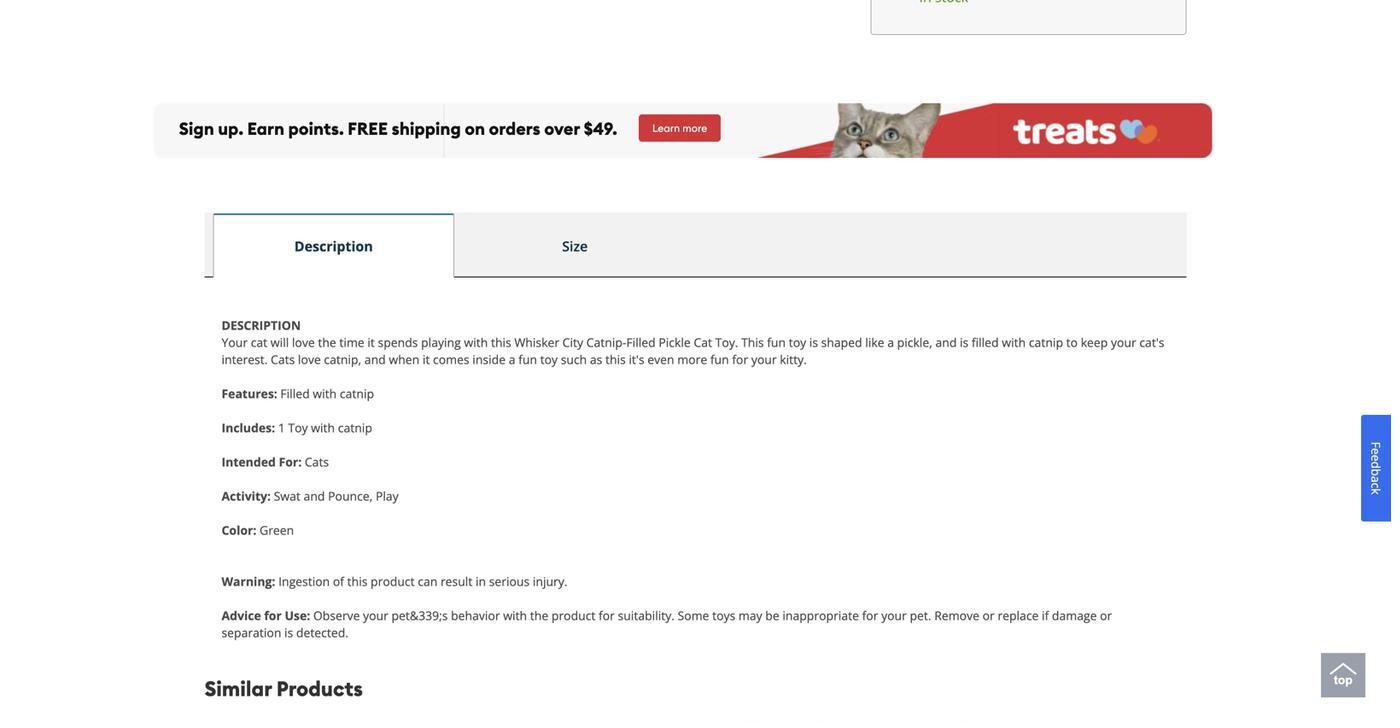 Task type: vqa. For each thing, say whether or not it's contained in the screenshot.
the Advice
yes



Task type: locate. For each thing, give the bounding box(es) containing it.
color: green
[[222, 522, 294, 538]]

with down serious
[[503, 607, 527, 624]]

catnip inside description your cat will love the time it spends playing with this whisker city catnip-filled pickle cat toy. this fun toy is shaped like a pickle, and is filled with catnip to keep your cat's interest. cats love catnip, and when it comes inside a fun toy such as this it's even more fun for your kitty.
[[1029, 334, 1063, 350]]

filled inside description your cat will love the time it spends playing with this whisker city catnip-filled pickle cat toy. this fun toy is shaped like a pickle, and is filled with catnip to keep your cat's interest. cats love catnip, and when it comes inside a fun toy such as this it's even more fun for your kitty.
[[626, 334, 656, 350]]

includes:
[[222, 420, 275, 436]]

result
[[441, 573, 472, 589]]

0 vertical spatial toy
[[789, 334, 806, 350]]

over
[[544, 118, 580, 140]]

activity:
[[222, 488, 271, 504]]

fun down toy.
[[710, 351, 729, 367]]

toy
[[789, 334, 806, 350], [540, 351, 558, 367]]

2 vertical spatial and
[[304, 488, 325, 504]]

similar
[[205, 676, 272, 702]]

the for with
[[530, 607, 548, 624]]

separation
[[222, 624, 281, 641]]

a right inside
[[509, 351, 515, 367]]

for down the this
[[732, 351, 748, 367]]

1 horizontal spatial and
[[364, 351, 386, 367]]

this
[[491, 334, 511, 350], [605, 351, 626, 367], [347, 573, 368, 589]]

damage
[[1052, 607, 1097, 624]]

for inside description your cat will love the time it spends playing with this whisker city catnip-filled pickle cat toy. this fun toy is shaped like a pickle, and is filled with catnip to keep your cat's interest. cats love catnip, and when it comes inside a fun toy such as this it's even more fun for your kitty.
[[732, 351, 748, 367]]

interest.
[[222, 351, 268, 367]]

1 horizontal spatial the
[[530, 607, 548, 624]]

warning:
[[222, 573, 275, 589]]

1 vertical spatial product
[[552, 607, 596, 624]]

a up k
[[1368, 476, 1384, 483]]

1 horizontal spatial toy
[[789, 334, 806, 350]]

green
[[260, 522, 294, 538]]

toy down whisker
[[540, 351, 558, 367]]

1 vertical spatial this
[[605, 351, 626, 367]]

description your cat will love the time it spends playing with this whisker city catnip-filled pickle cat toy. this fun toy is shaped like a pickle, and is filled with catnip to keep your cat's interest. cats love catnip, and when it comes inside a fun toy such as this it's even more fun for your kitty.
[[222, 317, 1164, 367]]

for
[[732, 351, 748, 367], [264, 607, 282, 624], [599, 607, 615, 624], [862, 607, 878, 624]]

some
[[678, 607, 709, 624]]

whisker
[[514, 334, 559, 350]]

2 horizontal spatial is
[[960, 334, 969, 350]]

1 vertical spatial the
[[530, 607, 548, 624]]

the
[[318, 334, 336, 350], [530, 607, 548, 624]]

0 vertical spatial the
[[318, 334, 336, 350]]

size
[[562, 237, 588, 255]]

1 or from the left
[[983, 607, 995, 624]]

fun right the this
[[767, 334, 786, 350]]

catnip down the catnip,
[[340, 385, 374, 402]]

features: filled with catnip
[[222, 385, 374, 402]]

cat
[[694, 334, 712, 350]]

0 horizontal spatial fun
[[518, 351, 537, 367]]

1 e from the top
[[1368, 448, 1384, 455]]

is left filled
[[960, 334, 969, 350]]

e
[[1368, 448, 1384, 455], [1368, 455, 1384, 462]]

1 vertical spatial it
[[423, 351, 430, 367]]

f e e d b a c k button
[[1361, 415, 1391, 522]]

with right toy
[[311, 420, 335, 436]]

and down spends
[[364, 351, 386, 367]]

play
[[376, 488, 399, 504]]

a inside button
[[1368, 476, 1384, 483]]

0 horizontal spatial a
[[509, 351, 515, 367]]

d
[[1368, 462, 1384, 469]]

this down catnip-
[[605, 351, 626, 367]]

or left replace
[[983, 607, 995, 624]]

a right like
[[887, 334, 894, 350]]

1 horizontal spatial this
[[491, 334, 511, 350]]

a
[[887, 334, 894, 350], [509, 351, 515, 367], [1368, 476, 1384, 483]]

0 vertical spatial cats
[[271, 351, 295, 367]]

back to top image
[[1330, 656, 1357, 683]]

1 horizontal spatial a
[[887, 334, 894, 350]]

filled
[[972, 334, 999, 350]]

love right will
[[292, 334, 315, 350]]

catnip
[[1029, 334, 1063, 350], [340, 385, 374, 402], [338, 420, 372, 436]]

to
[[1066, 334, 1078, 350]]

0 horizontal spatial toy
[[540, 351, 558, 367]]

product
[[371, 573, 415, 589], [552, 607, 596, 624]]

this up inside
[[491, 334, 511, 350]]

replace
[[998, 607, 1039, 624]]

it right when
[[423, 351, 430, 367]]

with up inside
[[464, 334, 488, 350]]

0 vertical spatial more
[[682, 122, 707, 134]]

is left shaped
[[809, 334, 818, 350]]

activity: swat and pounce, play
[[222, 488, 399, 504]]

this
[[741, 334, 764, 350]]

and
[[935, 334, 957, 350], [364, 351, 386, 367], [304, 488, 325, 504]]

1 horizontal spatial product
[[552, 607, 596, 624]]

$49.
[[584, 118, 617, 140]]

cats down will
[[271, 351, 295, 367]]

2 horizontal spatial a
[[1368, 476, 1384, 483]]

when
[[389, 351, 419, 367]]

cats right for:
[[305, 454, 329, 470]]

fun down whisker
[[518, 351, 537, 367]]

e down "f"
[[1368, 455, 1384, 462]]

1 vertical spatial more
[[677, 351, 707, 367]]

be
[[765, 607, 779, 624]]

product down injury. on the bottom left of the page
[[552, 607, 596, 624]]

filled
[[626, 334, 656, 350], [280, 385, 310, 402]]

with right filled
[[1002, 334, 1026, 350]]

it's
[[629, 351, 644, 367]]

0 vertical spatial love
[[292, 334, 315, 350]]

with inside observe your pet&339;s behavior with the product for suitability. some toys may be inappropriate for your pet. remove or replace if damage or separation is detected.
[[503, 607, 527, 624]]

filled up includes: 1 toy with catnip
[[280, 385, 310, 402]]

0 horizontal spatial cats
[[271, 351, 295, 367]]

time
[[339, 334, 364, 350]]

catnip left to
[[1029, 334, 1063, 350]]

1 horizontal spatial filled
[[626, 334, 656, 350]]

for left suitability.
[[599, 607, 615, 624]]

product left can
[[371, 573, 415, 589]]

the inside observe your pet&339;s behavior with the product for suitability. some toys may be inappropriate for your pet. remove or replace if damage or separation is detected.
[[530, 607, 548, 624]]

it right time
[[368, 334, 375, 350]]

0 horizontal spatial the
[[318, 334, 336, 350]]

0 horizontal spatial it
[[368, 334, 375, 350]]

is inside observe your pet&339;s behavior with the product for suitability. some toys may be inappropriate for your pet. remove or replace if damage or separation is detected.
[[284, 624, 293, 641]]

earn
[[247, 118, 284, 140]]

is down use:
[[284, 624, 293, 641]]

may
[[739, 607, 762, 624]]

on
[[465, 118, 485, 140]]

2 e from the top
[[1368, 455, 1384, 462]]

catnip right toy
[[338, 420, 372, 436]]

more
[[682, 122, 707, 134], [677, 351, 707, 367]]

love left the catnip,
[[298, 351, 321, 367]]

it
[[368, 334, 375, 350], [423, 351, 430, 367]]

intended
[[222, 454, 276, 470]]

toy.
[[715, 334, 738, 350]]

1 horizontal spatial cats
[[305, 454, 329, 470]]

shaped
[[821, 334, 862, 350]]

0 vertical spatial product
[[371, 573, 415, 589]]

your left pet.
[[881, 607, 907, 624]]

0 horizontal spatial is
[[284, 624, 293, 641]]

0 vertical spatial a
[[887, 334, 894, 350]]

product inside observe your pet&339;s behavior with the product for suitability. some toys may be inappropriate for your pet. remove or replace if damage or separation is detected.
[[552, 607, 596, 624]]

0 horizontal spatial or
[[983, 607, 995, 624]]

your
[[1111, 334, 1136, 350], [751, 351, 777, 367], [363, 607, 388, 624], [881, 607, 907, 624]]

1 horizontal spatial or
[[1100, 607, 1112, 624]]

the inside description your cat will love the time it spends playing with this whisker city catnip-filled pickle cat toy. this fun toy is shaped like a pickle, and is filled with catnip to keep your cat's interest. cats love catnip, and when it comes inside a fun toy such as this it's even more fun for your kitty.
[[318, 334, 336, 350]]

if
[[1042, 607, 1049, 624]]

more inside description your cat will love the time it spends playing with this whisker city catnip-filled pickle cat toy. this fun toy is shaped like a pickle, and is filled with catnip to keep your cat's interest. cats love catnip, and when it comes inside a fun toy such as this it's even more fun for your kitty.
[[677, 351, 707, 367]]

more right learn
[[682, 122, 707, 134]]

toy up kitty.
[[789, 334, 806, 350]]

and right the "pickle,"
[[935, 334, 957, 350]]

or right damage at the right bottom
[[1100, 607, 1112, 624]]

0 vertical spatial it
[[368, 334, 375, 350]]

the down injury. on the bottom left of the page
[[530, 607, 548, 624]]

as
[[590, 351, 602, 367]]

this right "of"
[[347, 573, 368, 589]]

learn more link
[[639, 114, 721, 142]]

more down cat
[[677, 351, 707, 367]]

similar products
[[205, 676, 363, 702]]

0 horizontal spatial this
[[347, 573, 368, 589]]

love
[[292, 334, 315, 350], [298, 351, 321, 367]]

swat
[[274, 488, 301, 504]]

and right swat
[[304, 488, 325, 504]]

spends
[[378, 334, 418, 350]]

filled up it's
[[626, 334, 656, 350]]

0 vertical spatial catnip
[[1029, 334, 1063, 350]]

pickle,
[[897, 334, 932, 350]]

the up the catnip,
[[318, 334, 336, 350]]

1 vertical spatial filled
[[280, 385, 310, 402]]

ingestion
[[278, 573, 330, 589]]

e up d
[[1368, 448, 1384, 455]]

0 vertical spatial and
[[935, 334, 957, 350]]

your down the this
[[751, 351, 777, 367]]

0 vertical spatial filled
[[626, 334, 656, 350]]

0 horizontal spatial product
[[371, 573, 415, 589]]

behavior
[[451, 607, 500, 624]]

tab list
[[205, 213, 1187, 277]]

2 vertical spatial a
[[1368, 476, 1384, 483]]

detected.
[[296, 624, 348, 641]]

injury.
[[533, 573, 567, 589]]



Task type: describe. For each thing, give the bounding box(es) containing it.
1 vertical spatial cats
[[305, 454, 329, 470]]

such
[[561, 351, 587, 367]]

2 horizontal spatial and
[[935, 334, 957, 350]]

for:
[[279, 454, 302, 470]]

your
[[222, 334, 248, 350]]

2 horizontal spatial this
[[605, 351, 626, 367]]

pounce,
[[328, 488, 373, 504]]

inappropriate
[[782, 607, 859, 624]]

2 vertical spatial catnip
[[338, 420, 372, 436]]

for left use:
[[264, 607, 282, 624]]

like
[[865, 334, 884, 350]]

f
[[1368, 442, 1384, 448]]

observe your pet&339;s behavior with the product for suitability. some toys may be inappropriate for your pet. remove or replace if damage or separation is detected.
[[222, 607, 1112, 641]]

products
[[276, 676, 363, 702]]

1 vertical spatial love
[[298, 351, 321, 367]]

1 horizontal spatial fun
[[710, 351, 729, 367]]

0 horizontal spatial and
[[304, 488, 325, 504]]

1 vertical spatial a
[[509, 351, 515, 367]]

b
[[1368, 469, 1384, 476]]

1 horizontal spatial is
[[809, 334, 818, 350]]

c
[[1368, 483, 1384, 489]]

up.
[[218, 118, 243, 140]]

1 vertical spatial and
[[364, 351, 386, 367]]

k
[[1368, 489, 1384, 495]]

serious
[[489, 573, 530, 589]]

1
[[278, 420, 285, 436]]

cats inside description your cat will love the time it spends playing with this whisker city catnip-filled pickle cat toy. this fun toy is shaped like a pickle, and is filled with catnip to keep your cat's interest. cats love catnip, and when it comes inside a fun toy such as this it's even more fun for your kitty.
[[271, 351, 295, 367]]

learn
[[652, 122, 680, 134]]

2 vertical spatial this
[[347, 573, 368, 589]]

remove
[[934, 607, 979, 624]]

your left cat's
[[1111, 334, 1136, 350]]

top
[[1334, 674, 1353, 687]]

your down warning: ingestion of this product can result in serious injury.
[[363, 607, 388, 624]]

will
[[271, 334, 289, 350]]

suitability.
[[618, 607, 675, 624]]

pet.
[[910, 607, 931, 624]]

whisker city&reg; tinsel balls cat toys - 4 pack (color varies) image
[[713, 720, 850, 723]]

intended for: cats
[[222, 454, 329, 470]]

catnip-
[[586, 334, 626, 350]]

features:
[[222, 385, 277, 402]]

advice
[[222, 607, 261, 624]]

f e e d b a c k
[[1368, 442, 1384, 495]]

advice for use:
[[222, 607, 313, 624]]

color:
[[222, 522, 257, 538]]

warning: ingestion of this product can result in serious injury.
[[222, 573, 567, 589]]

pickle
[[659, 334, 691, 350]]

kitty.
[[780, 351, 807, 367]]

shipping
[[392, 118, 461, 140]]

description
[[222, 317, 301, 333]]

cat's
[[1139, 334, 1164, 350]]

catnip,
[[324, 351, 361, 367]]

toy
[[288, 420, 308, 436]]

sign
[[179, 118, 214, 140]]

0 vertical spatial this
[[491, 334, 511, 350]]

points.
[[288, 118, 344, 140]]

with down the catnip,
[[313, 385, 337, 402]]

toys
[[712, 607, 735, 624]]

1 vertical spatial catnip
[[340, 385, 374, 402]]

city
[[562, 334, 583, 350]]

2 horizontal spatial fun
[[767, 334, 786, 350]]

keep
[[1081, 334, 1108, 350]]

2 or from the left
[[1100, 607, 1112, 624]]

1 horizontal spatial it
[[423, 351, 430, 367]]

pet&339;s
[[392, 607, 448, 624]]

inside
[[472, 351, 506, 367]]

in
[[476, 573, 486, 589]]

whisker city&reg; sparkle fish &amp; feathers cat toys - 2 pack image
[[881, 720, 1018, 723]]

playing
[[421, 334, 461, 350]]

cat
[[251, 334, 267, 350]]

orders
[[489, 118, 540, 140]]

can
[[418, 573, 437, 589]]

sign up. earn points. free shipping on orders over $49.
[[179, 118, 617, 140]]

even
[[648, 351, 674, 367]]

free
[[348, 118, 388, 140]]

description
[[294, 237, 373, 255]]

of
[[333, 573, 344, 589]]

observe
[[313, 607, 360, 624]]

1 vertical spatial toy
[[540, 351, 558, 367]]

for right inappropriate
[[862, 607, 878, 624]]

tab list containing description
[[205, 213, 1187, 277]]

the for love
[[318, 334, 336, 350]]

learn more
[[652, 122, 707, 134]]

comes
[[433, 351, 469, 367]]

0 horizontal spatial filled
[[280, 385, 310, 402]]

includes: 1 toy with catnip
[[222, 420, 372, 436]]



